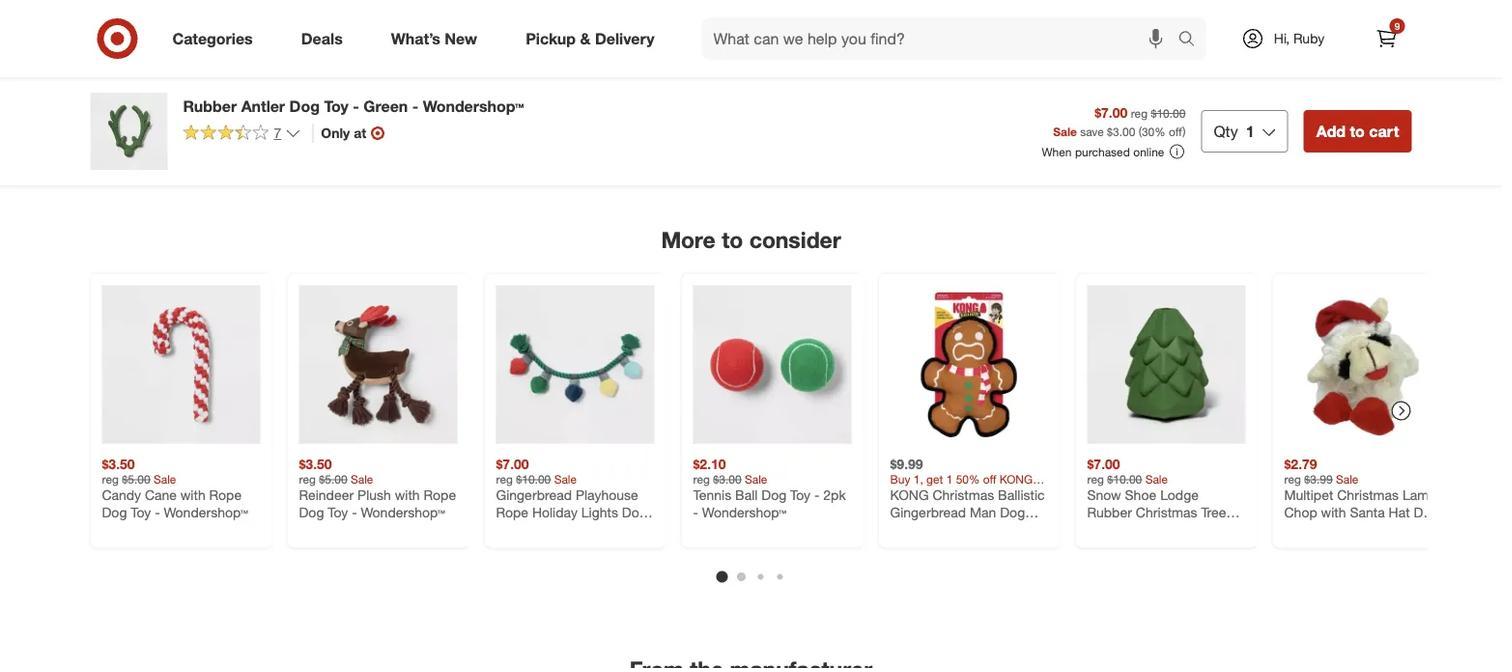Task type: vqa. For each thing, say whether or not it's contained in the screenshot.
Add to cart button
yes



Task type: describe. For each thing, give the bounding box(es) containing it.
what's new link
[[375, 17, 502, 60]]

add down deals
[[308, 69, 330, 83]]

reg for reindeer
[[299, 473, 316, 487]]

hat
[[1389, 504, 1411, 521]]

rope inside the '$7.00 reg $10.00 sale gingerbread playhouse rope holiday lights dog toy - wondershop™'
[[496, 504, 529, 521]]

sale inside $7.00 reg $10.00 sale
[[1146, 473, 1169, 487]]

add to cart button down snowflake
[[102, 61, 182, 91]]

add inside gingerbread playhouse cat collar slide bow - wondershop™ add to cart
[[1294, 69, 1316, 83]]

$9.99
[[891, 456, 924, 473]]

$2.10 reg $3.00 sale tennis ball dog toy - 2pk - wondershop™
[[693, 456, 846, 521]]

kong christmas ballistic gingerbread man dog toy image
[[891, 286, 1049, 444]]

wondershop™ inside $3.50 reg $5.00 sale reindeer plush with rope dog toy - wondershop™
[[361, 504, 445, 521]]

- right green
[[413, 97, 419, 115]]

holiday
[[532, 504, 578, 521]]

2pk
[[824, 487, 846, 504]]

cart down pickup
[[545, 69, 567, 83]]

lamb
[[1403, 487, 1438, 504]]

bow
[[1383, 30, 1410, 47]]

add up the $7.00 reg $10.00 sale save $ 3.00 ( 30 % off )
[[1097, 69, 1119, 83]]

qty 1
[[1214, 122, 1255, 141]]

cat inside gingerbread playhouse cat collar slide bow - wondershop™ add to cart
[[1285, 30, 1306, 47]]

save
[[1081, 124, 1104, 139]]

bark up all night latte dog toy link
[[496, 0, 655, 32]]

categories link
[[156, 17, 277, 60]]

add to cart button up the $7.00 reg $10.00 sale save $ 3.00 ( 30 % off )
[[1088, 61, 1167, 91]]

add to cart button down bag
[[693, 61, 773, 91]]

off
[[1169, 124, 1183, 139]]

reg for candy
[[102, 473, 119, 487]]

all
[[558, 0, 573, 15]]

up
[[536, 0, 554, 15]]

reg for save
[[1131, 106, 1148, 120]]

add to cart button down gingerbread playhouse cat collar slide bow - wondershop™ add to cart
[[1305, 110, 1413, 153]]

gingerbread playhouse rope holiday lights dog toy - wondershop™ image
[[496, 286, 655, 444]]

gingerbread playhouse ornament wand cat toy - wondershop™ link
[[891, 0, 1049, 63]]

%
[[1155, 124, 1166, 139]]

- inside gingerbread playhouse crinkle bag cat toy - wondershop™ add to cart
[[817, 30, 822, 47]]

toy inside $3.50 reg $5.00 sale reindeer plush with rope dog toy - wondershop™
[[328, 504, 348, 521]]

$10.00 inside $7.00 reg $10.00 sale
[[1108, 473, 1143, 487]]

deals
[[301, 29, 343, 48]]

playhouse for gingerbread playhouse crinkle bag cat toy - wondershop™
[[773, 13, 836, 30]]

- up at at the top
[[353, 97, 359, 115]]

$5.00 for reindeer
[[319, 473, 348, 487]]

wondershop™ inside dog toy - tpr blue snowflake - wondershop™
[[102, 32, 186, 49]]

gingerbread inside the '$7.00 reg $10.00 sale gingerbread playhouse rope holiday lights dog toy - wondershop™'
[[496, 487, 572, 504]]

candy
[[102, 487, 141, 504]]

bark
[[496, 0, 533, 15]]

dog toy - tpr blue snowflake - wondershop™
[[102, 0, 220, 49]]

cart down dog toy - tpr blue snowflake - wondershop™
[[150, 69, 173, 83]]

cart down gingerbread playhouse cat collar slide bow - wondershop™ add to cart
[[1370, 122, 1400, 141]]

consider
[[750, 227, 841, 254]]

pickup & delivery
[[526, 29, 655, 48]]

rope for candy cane with rope dog toy - wondershop™
[[209, 487, 242, 504]]

$7.00 reg $10.00 sale
[[1088, 456, 1169, 487]]

snow shoe lodge rubber christmas tree treater dog toy - wondershop™ image
[[1088, 286, 1246, 444]]

latte
[[612, 0, 643, 15]]

add right '1'
[[1317, 122, 1346, 141]]

add to cart for add to cart button below gingerbread playhouse cat collar slide bow - wondershop™ add to cart
[[1317, 122, 1400, 141]]

antler
[[241, 97, 285, 115]]

to down gingerbread playhouse cat collar slide bow - wondershop™ add to cart
[[1351, 122, 1366, 141]]

dog inside dog toy - tpr blue snowflake - wondershop™
[[102, 0, 127, 15]]

purchased
[[1076, 145, 1131, 159]]

$3.50 for candy cane with rope dog toy - wondershop™
[[102, 456, 135, 473]]

$10.00 for holiday
[[516, 473, 551, 487]]

reindeer
[[299, 487, 354, 504]]

toy inside gingerbread playhouse ornament wand cat toy - wondershop™ add to cart
[[1018, 30, 1039, 47]]

rubber antler dog toy - green - wondershop™
[[183, 97, 524, 115]]

sale for reindeer
[[351, 473, 373, 487]]

$7.00 reg $10.00 sale save $ 3.00 ( 30 % off )
[[1054, 104, 1186, 139]]

&
[[580, 29, 591, 48]]

wondershop™ inside gingerbread playhouse cat collar slide bow - wondershop™ add to cart
[[1285, 47, 1369, 63]]

new
[[445, 29, 478, 48]]

bag
[[740, 30, 764, 47]]

multipet
[[1285, 487, 1334, 504]]

candy cane with rope dog toy - wondershop™ image
[[102, 286, 260, 444]]

cane
[[145, 487, 177, 504]]

$3.50 reg $5.00 sale reindeer plush with rope dog toy - wondershop™
[[299, 456, 456, 521]]

cat for bag
[[768, 30, 789, 47]]

$3.00
[[714, 473, 742, 487]]

what's
[[391, 29, 441, 48]]

only at
[[321, 125, 367, 142]]

delivery
[[595, 29, 655, 48]]

dog inside the $2.79 reg $3.99 sale multipet christmas lamb chop with santa hat dog toy - 6"
[[1415, 504, 1440, 521]]

to down snowflake
[[136, 69, 147, 83]]

$10.00 for (
[[1152, 106, 1186, 120]]

hi,
[[1275, 30, 1290, 47]]

to up rubber antler dog toy - green - wondershop™
[[333, 69, 344, 83]]

christmas inside kong christmas ballistic gingerbread man dog toy
[[933, 487, 995, 504]]

to inside gingerbread playhouse cat collar slide bow - wondershop™ add to cart
[[1319, 69, 1330, 83]]

pickup & delivery link
[[510, 17, 679, 60]]

- inside the '$7.00 reg $10.00 sale gingerbread playhouse rope holiday lights dog toy - wondershop™'
[[520, 521, 526, 538]]

reg inside $7.00 reg $10.00 sale
[[1088, 473, 1105, 487]]

toy inside dog toy - tpr blue snowflake - wondershop™
[[131, 0, 151, 15]]

$
[[1108, 124, 1113, 139]]

what's new
[[391, 29, 478, 48]]

tennis ball dog toy - 2pk - wondershop™ image
[[693, 286, 852, 444]]

)
[[1183, 124, 1186, 139]]

blue
[[193, 0, 220, 15]]

- inside gingerbread playhouse ornament wand cat toy - wondershop™ add to cart
[[1042, 30, 1048, 47]]

dog right antler
[[290, 97, 320, 115]]

toy inside gingerbread playhouse crinkle bag cat toy - wondershop™ add to cart
[[793, 30, 813, 47]]

$2.79 reg $3.99 sale multipet christmas lamb chop with santa hat dog toy - 6"
[[1285, 456, 1440, 538]]

to up the $7.00 reg $10.00 sale save $ 3.00 ( 30 % off )
[[1122, 69, 1133, 83]]

santa
[[1351, 504, 1386, 521]]

$3.50 for reindeer plush with rope dog toy - wondershop™
[[299, 456, 332, 473]]

add to cart button down collar
[[1285, 61, 1365, 91]]

- right snowflake
[[168, 15, 173, 32]]

toy inside the $2.79 reg $3.99 sale multipet christmas lamb chop with santa hat dog toy - 6"
[[1285, 521, 1305, 538]]

categories
[[173, 29, 253, 48]]

cat for wand
[[993, 30, 1015, 47]]

plush
[[358, 487, 391, 504]]

green
[[364, 97, 408, 115]]

rubber
[[183, 97, 237, 115]]

reg for tennis
[[693, 473, 710, 487]]

gingerbread playhouse crinkle bag cat toy - wondershop™ add to cart
[[693, 13, 836, 83]]

only
[[321, 125, 350, 142]]

dog toy - tpr blue snowflake - wondershop™ link
[[102, 0, 260, 49]]

sale for gingerbread
[[554, 473, 577, 487]]

kong christmas ballistic gingerbread man dog toy
[[891, 487, 1045, 538]]

bark up all night latte dog toy
[[496, 0, 643, 32]]



Task type: locate. For each thing, give the bounding box(es) containing it.
reg inside the '$7.00 reg $10.00 sale gingerbread playhouse rope holiday lights dog toy - wondershop™'
[[496, 473, 513, 487]]

reg inside $2.10 reg $3.00 sale tennis ball dog toy - 2pk - wondershop™
[[693, 473, 710, 487]]

when
[[1042, 145, 1072, 159]]

add to cart button down pickup
[[496, 61, 576, 91]]

tennis
[[693, 487, 732, 504]]

$5.00 inside $3.50 reg $5.00 sale reindeer plush with rope dog toy - wondershop™
[[319, 473, 348, 487]]

1 horizontal spatial $10.00
[[1108, 473, 1143, 487]]

toy inside kong christmas ballistic gingerbread man dog toy
[[891, 521, 911, 538]]

ball
[[736, 487, 758, 504]]

with right the chop
[[1322, 504, 1347, 521]]

add to cart button up rubber antler dog toy - green - wondershop™
[[299, 61, 379, 91]]

$5.00 inside '$3.50 reg $5.00 sale candy cane with rope dog toy - wondershop™'
[[122, 473, 150, 487]]

add to cart for add to cart button on top of the $7.00 reg $10.00 sale save $ 3.00 ( 30 % off )
[[1097, 69, 1159, 83]]

add to cart down pickup
[[505, 69, 567, 83]]

add down ornament
[[899, 69, 921, 83]]

christmas
[[933, 487, 995, 504], [1338, 487, 1400, 504]]

1 horizontal spatial with
[[395, 487, 420, 504]]

add to cart up the $7.00 reg $10.00 sale save $ 3.00 ( 30 % off )
[[1097, 69, 1159, 83]]

lights
[[582, 504, 618, 521]]

sale inside $2.10 reg $3.00 sale tennis ball dog toy - 2pk - wondershop™
[[745, 473, 768, 487]]

- right bow at the right top
[[1414, 30, 1419, 47]]

snowflake
[[102, 15, 164, 32]]

0 horizontal spatial christmas
[[933, 487, 995, 504]]

reg inside the $7.00 reg $10.00 sale save $ 3.00 ( 30 % off )
[[1131, 106, 1148, 120]]

- left 2pk
[[815, 487, 820, 504]]

ruby
[[1294, 30, 1325, 47]]

hi, ruby
[[1275, 30, 1325, 47]]

add to cart
[[111, 69, 173, 83], [308, 69, 370, 83], [505, 69, 567, 83], [1097, 69, 1159, 83], [1317, 122, 1400, 141]]

cart up rubber antler dog toy - green - wondershop™
[[347, 69, 370, 83]]

7 link
[[183, 124, 301, 146]]

wondershop™ inside the '$7.00 reg $10.00 sale gingerbread playhouse rope holiday lights dog toy - wondershop™'
[[529, 521, 614, 538]]

image of rubber antler dog toy - green - wondershop™ image
[[90, 93, 168, 170]]

9
[[1395, 20, 1401, 32]]

$3.50 reg $5.00 sale candy cane with rope dog toy - wondershop™
[[102, 456, 248, 521]]

to inside gingerbread playhouse ornament wand cat toy - wondershop™ add to cart
[[925, 69, 936, 83]]

more to consider
[[661, 227, 841, 254]]

gingerbread for crinkle
[[693, 13, 769, 30]]

sale inside the $2.79 reg $3.99 sale multipet christmas lamb chop with santa hat dog toy - 6"
[[1337, 473, 1359, 487]]

qty
[[1214, 122, 1239, 141]]

sale inside the $7.00 reg $10.00 sale save $ 3.00 ( 30 % off )
[[1054, 124, 1078, 139]]

to inside gingerbread playhouse crinkle bag cat toy - wondershop™ add to cart
[[727, 69, 739, 83]]

cart inside gingerbread playhouse crinkle bag cat toy - wondershop™ add to cart
[[742, 69, 764, 83]]

$7.00 for save
[[1095, 104, 1128, 121]]

gingerbread playhouse cat collar slide bow - wondershop™ link
[[1285, 0, 1444, 63]]

cat right bag
[[768, 30, 789, 47]]

sale inside $3.50 reg $5.00 sale reindeer plush with rope dog toy - wondershop™
[[351, 473, 373, 487]]

1 horizontal spatial christmas
[[1338, 487, 1400, 504]]

reg inside $3.50 reg $5.00 sale reindeer plush with rope dog toy - wondershop™
[[299, 473, 316, 487]]

sale inside '$3.50 reg $5.00 sale candy cane with rope dog toy - wondershop™'
[[154, 473, 176, 487]]

with inside the $2.79 reg $3.99 sale multipet christmas lamb chop with santa hat dog toy - 6"
[[1322, 504, 1347, 521]]

gingerbread for cat
[[1285, 13, 1361, 30]]

add to cart for add to cart button below pickup
[[505, 69, 567, 83]]

with
[[180, 487, 206, 504], [395, 487, 420, 504], [1322, 504, 1347, 521]]

toy inside '$3.50 reg $5.00 sale candy cane with rope dog toy - wondershop™'
[[131, 504, 151, 521]]

with for cane
[[180, 487, 206, 504]]

tpr
[[164, 0, 189, 15]]

add to cart for add to cart button under snowflake
[[111, 69, 173, 83]]

reg inside the $2.79 reg $3.99 sale multipet christmas lamb chop with santa hat dog toy - 6"
[[1285, 473, 1302, 487]]

reg inside '$3.50 reg $5.00 sale candy cane with rope dog toy - wondershop™'
[[102, 473, 119, 487]]

1 $5.00 from the left
[[122, 473, 150, 487]]

sale for multipet
[[1337, 473, 1359, 487]]

with for plush
[[395, 487, 420, 504]]

- left "holiday"
[[520, 521, 526, 538]]

$10.00 inside the '$7.00 reg $10.00 sale gingerbread playhouse rope holiday lights dog toy - wondershop™'
[[516, 473, 551, 487]]

$7.00 inside the '$7.00 reg $10.00 sale gingerbread playhouse rope holiday lights dog toy - wondershop™'
[[496, 456, 529, 473]]

2 horizontal spatial $10.00
[[1152, 106, 1186, 120]]

rope right the cane
[[209, 487, 242, 504]]

rope right plush
[[424, 487, 456, 504]]

2 horizontal spatial with
[[1322, 504, 1347, 521]]

add inside gingerbread playhouse crinkle bag cat toy - wondershop™ add to cart
[[702, 69, 724, 83]]

add down hi, ruby in the right top of the page
[[1294, 69, 1316, 83]]

$5.00
[[122, 473, 150, 487], [319, 473, 348, 487]]

- inside gingerbread playhouse cat collar slide bow - wondershop™ add to cart
[[1414, 30, 1419, 47]]

cart up the $7.00 reg $10.00 sale save $ 3.00 ( 30 % off )
[[1136, 69, 1159, 83]]

$3.50 inside '$3.50 reg $5.00 sale candy cane with rope dog toy - wondershop™'
[[102, 456, 135, 473]]

3 cat from the left
[[1285, 30, 1306, 47]]

wondershop™ inside $2.10 reg $3.00 sale tennis ball dog toy - 2pk - wondershop™
[[703, 504, 787, 521]]

to down pickup
[[530, 69, 541, 83]]

$3.50 up candy
[[102, 456, 135, 473]]

reindeer plush with rope dog toy - wondershop™ image
[[299, 286, 458, 444]]

$7.00 inside $7.00 reg $10.00 sale
[[1088, 456, 1121, 473]]

$7.00 reg $10.00 sale gingerbread playhouse rope holiday lights dog toy - wondershop™
[[496, 456, 647, 538]]

with right the cane
[[180, 487, 206, 504]]

deals link
[[285, 17, 367, 60]]

cart down what can we help you find? suggestions appear below search box
[[939, 69, 962, 83]]

gingerbread inside kong christmas ballistic gingerbread man dog toy
[[891, 504, 967, 521]]

- down $2.10
[[693, 504, 699, 521]]

playhouse inside gingerbread playhouse ornament wand cat toy - wondershop™ add to cart
[[970, 13, 1033, 30]]

add down pickup
[[505, 69, 527, 83]]

$7.00 inside the $7.00 reg $10.00 sale save $ 3.00 ( 30 % off )
[[1095, 104, 1128, 121]]

search button
[[1170, 17, 1216, 64]]

cat left collar
[[1285, 30, 1306, 47]]

$3.99
[[1305, 473, 1333, 487]]

ballistic
[[999, 487, 1045, 504]]

1 horizontal spatial $5.00
[[319, 473, 348, 487]]

$3.50 up reindeer
[[299, 456, 332, 473]]

$7.00 for gingerbread
[[496, 456, 529, 473]]

dog left tpr
[[102, 0, 127, 15]]

$2.10
[[693, 456, 726, 473]]

wand
[[955, 30, 990, 47]]

7
[[274, 125, 282, 142]]

- inside the $2.79 reg $3.99 sale multipet christmas lamb chop with santa hat dog toy - 6"
[[1309, 521, 1314, 538]]

dog left plush
[[299, 504, 324, 521]]

cat inside gingerbread playhouse ornament wand cat toy - wondershop™ add to cart
[[993, 30, 1015, 47]]

2 horizontal spatial cat
[[1285, 30, 1306, 47]]

cart down bag
[[742, 69, 764, 83]]

- inside '$3.50 reg $5.00 sale candy cane with rope dog toy - wondershop™'
[[155, 504, 160, 521]]

2 $5.00 from the left
[[319, 473, 348, 487]]

add to cart for add to cart button over rubber antler dog toy - green - wondershop™
[[308, 69, 370, 83]]

playhouse for gingerbread playhouse ornament wand cat toy - wondershop™
[[970, 13, 1033, 30]]

crinkle
[[693, 30, 736, 47]]

dog inside the '$7.00 reg $10.00 sale gingerbread playhouse rope holiday lights dog toy - wondershop™'
[[622, 504, 647, 521]]

reg for gingerbread
[[496, 473, 513, 487]]

2 christmas from the left
[[1338, 487, 1400, 504]]

add to cart up rubber antler dog toy - green - wondershop™
[[308, 69, 370, 83]]

when purchased online
[[1042, 145, 1165, 159]]

dog left up
[[496, 15, 521, 32]]

add down crinkle
[[702, 69, 724, 83]]

to down ornament
[[925, 69, 936, 83]]

add
[[111, 69, 133, 83], [308, 69, 330, 83], [505, 69, 527, 83], [702, 69, 724, 83], [899, 69, 921, 83], [1097, 69, 1119, 83], [1294, 69, 1316, 83], [1317, 122, 1346, 141]]

$2.79
[[1285, 456, 1318, 473]]

cart
[[150, 69, 173, 83], [347, 69, 370, 83], [545, 69, 567, 83], [742, 69, 764, 83], [939, 69, 962, 83], [1136, 69, 1159, 83], [1333, 69, 1356, 83], [1370, 122, 1400, 141]]

dog inside $3.50 reg $5.00 sale reindeer plush with rope dog toy - wondershop™
[[299, 504, 324, 521]]

sale for candy
[[154, 473, 176, 487]]

online
[[1134, 145, 1165, 159]]

at
[[354, 125, 367, 142]]

gingerbread inside gingerbread playhouse crinkle bag cat toy - wondershop™ add to cart
[[693, 13, 769, 30]]

30
[[1142, 124, 1155, 139]]

more
[[661, 227, 716, 254]]

1 cat from the left
[[768, 30, 789, 47]]

dog right ball
[[762, 487, 787, 504]]

0 horizontal spatial with
[[180, 487, 206, 504]]

1 horizontal spatial cat
[[993, 30, 1015, 47]]

dog left the cane
[[102, 504, 127, 521]]

toy inside bark up all night latte dog toy
[[525, 15, 545, 32]]

cat right the wand
[[993, 30, 1015, 47]]

2 $3.50 from the left
[[299, 456, 332, 473]]

playhouse inside gingerbread playhouse crinkle bag cat toy - wondershop™ add to cart
[[773, 13, 836, 30]]

(
[[1139, 124, 1142, 139]]

cart inside gingerbread playhouse cat collar slide bow - wondershop™ add to cart
[[1333, 69, 1356, 83]]

collar
[[1310, 30, 1345, 47]]

man
[[970, 504, 997, 521]]

chop
[[1285, 504, 1318, 521]]

What can we help you find? suggestions appear below search field
[[702, 17, 1184, 60]]

dog inside kong christmas ballistic gingerbread man dog toy
[[1001, 504, 1026, 521]]

- left plush
[[352, 504, 357, 521]]

toy inside the '$7.00 reg $10.00 sale gingerbread playhouse rope holiday lights dog toy - wondershop™'
[[496, 521, 517, 538]]

- right candy
[[155, 504, 160, 521]]

with inside '$3.50 reg $5.00 sale candy cane with rope dog toy - wondershop™'
[[180, 487, 206, 504]]

dog
[[102, 0, 127, 15], [496, 15, 521, 32], [290, 97, 320, 115], [762, 487, 787, 504], [102, 504, 127, 521], [299, 504, 324, 521], [622, 504, 647, 521], [1001, 504, 1026, 521], [1415, 504, 1440, 521]]

dog right lights
[[622, 504, 647, 521]]

2 cat from the left
[[993, 30, 1015, 47]]

- left 6"
[[1309, 521, 1314, 538]]

dog right man
[[1001, 504, 1026, 521]]

gingerbread playhouse ornament wand cat toy - wondershop™ add to cart
[[891, 13, 1048, 83]]

rope left "holiday"
[[496, 504, 529, 521]]

add to cart down gingerbread playhouse cat collar slide bow - wondershop™ add to cart
[[1317, 122, 1400, 141]]

$3.50
[[102, 456, 135, 473], [299, 456, 332, 473]]

reg for multipet
[[1285, 473, 1302, 487]]

- right the wand
[[1042, 30, 1048, 47]]

1 $3.50 from the left
[[102, 456, 135, 473]]

$5.00 for candy
[[122, 473, 150, 487]]

kong
[[891, 487, 929, 504]]

rope inside $3.50 reg $5.00 sale reindeer plush with rope dog toy - wondershop™
[[424, 487, 456, 504]]

cart down collar
[[1333, 69, 1356, 83]]

rope inside '$3.50 reg $5.00 sale candy cane with rope dog toy - wondershop™'
[[209, 487, 242, 504]]

0 horizontal spatial $3.50
[[102, 456, 135, 473]]

- left tpr
[[155, 0, 160, 15]]

multipet christmas lamb chop with santa hat dog toy - 6" image
[[1285, 286, 1444, 444]]

1 horizontal spatial rope
[[424, 487, 456, 504]]

- inside $3.50 reg $5.00 sale reindeer plush with rope dog toy - wondershop™
[[352, 504, 357, 521]]

reg
[[1131, 106, 1148, 120], [102, 473, 119, 487], [299, 473, 316, 487], [496, 473, 513, 487], [693, 473, 710, 487], [1088, 473, 1105, 487], [1285, 473, 1302, 487]]

sale for tennis
[[745, 473, 768, 487]]

ornament
[[891, 30, 951, 47]]

gingerbread inside gingerbread playhouse ornament wand cat toy - wondershop™ add to cart
[[891, 13, 967, 30]]

gingerbread playhouse cat collar slide bow - wondershop™ add to cart
[[1285, 13, 1427, 83]]

dog right hat
[[1415, 504, 1440, 521]]

playhouse for gingerbread playhouse cat collar slide bow - wondershop™
[[1365, 13, 1427, 30]]

$10.00 inside the $7.00 reg $10.00 sale save $ 3.00 ( 30 % off )
[[1152, 106, 1186, 120]]

$10.00
[[1152, 106, 1186, 120], [516, 473, 551, 487], [1108, 473, 1143, 487]]

0 horizontal spatial cat
[[768, 30, 789, 47]]

christmas inside the $2.79 reg $3.99 sale multipet christmas lamb chop with santa hat dog toy - 6"
[[1338, 487, 1400, 504]]

6"
[[1318, 521, 1331, 538]]

1 horizontal spatial $3.50
[[299, 456, 332, 473]]

dog inside '$3.50 reg $5.00 sale candy cane with rope dog toy - wondershop™'
[[102, 504, 127, 521]]

pickup
[[526, 29, 576, 48]]

with inside $3.50 reg $5.00 sale reindeer plush with rope dog toy - wondershop™
[[395, 487, 420, 504]]

add inside gingerbread playhouse ornament wand cat toy - wondershop™ add to cart
[[899, 69, 921, 83]]

slide
[[1349, 30, 1379, 47]]

1 christmas from the left
[[933, 487, 995, 504]]

add to cart button down ornament
[[891, 61, 970, 91]]

add down snowflake
[[111, 69, 133, 83]]

$3.50 inside $3.50 reg $5.00 sale reindeer plush with rope dog toy - wondershop™
[[299, 456, 332, 473]]

to
[[136, 69, 147, 83], [333, 69, 344, 83], [530, 69, 541, 83], [727, 69, 739, 83], [925, 69, 936, 83], [1122, 69, 1133, 83], [1319, 69, 1330, 83], [1351, 122, 1366, 141], [722, 227, 744, 254]]

christmas right the kong
[[933, 487, 995, 504]]

to down collar
[[1319, 69, 1330, 83]]

- right bag
[[817, 30, 822, 47]]

0 horizontal spatial $5.00
[[122, 473, 150, 487]]

playhouse inside gingerbread playhouse cat collar slide bow - wondershop™ add to cart
[[1365, 13, 1427, 30]]

night
[[576, 0, 609, 15]]

christmas left the lamb
[[1338, 487, 1400, 504]]

wondershop™ inside '$3.50 reg $5.00 sale candy cane with rope dog toy - wondershop™'
[[164, 504, 248, 521]]

dog inside bark up all night latte dog toy
[[496, 15, 521, 32]]

to down crinkle
[[727, 69, 739, 83]]

to right the more
[[722, 227, 744, 254]]

0 horizontal spatial $10.00
[[516, 473, 551, 487]]

rope
[[209, 487, 242, 504], [424, 487, 456, 504], [496, 504, 529, 521]]

cat inside gingerbread playhouse crinkle bag cat toy - wondershop™ add to cart
[[768, 30, 789, 47]]

2 horizontal spatial rope
[[496, 504, 529, 521]]

wondershop™ inside gingerbread playhouse ornament wand cat toy - wondershop™ add to cart
[[891, 47, 975, 63]]

dog inside $2.10 reg $3.00 sale tennis ball dog toy - 2pk - wondershop™
[[762, 487, 787, 504]]

with right plush
[[395, 487, 420, 504]]

wondershop™ inside gingerbread playhouse crinkle bag cat toy - wondershop™ add to cart
[[693, 47, 778, 63]]

playhouse inside the '$7.00 reg $10.00 sale gingerbread playhouse rope holiday lights dog toy - wondershop™'
[[576, 487, 639, 504]]

9 link
[[1366, 17, 1409, 60]]

toy inside $2.10 reg $3.00 sale tennis ball dog toy - 2pk - wondershop™
[[791, 487, 811, 504]]

gingerbread inside gingerbread playhouse cat collar slide bow - wondershop™ add to cart
[[1285, 13, 1361, 30]]

add to cart down snowflake
[[111, 69, 173, 83]]

toy
[[131, 0, 151, 15], [525, 15, 545, 32], [793, 30, 813, 47], [1018, 30, 1039, 47], [324, 97, 349, 115], [791, 487, 811, 504], [131, 504, 151, 521], [328, 504, 348, 521], [496, 521, 517, 538], [891, 521, 911, 538], [1285, 521, 1305, 538]]

cart inside gingerbread playhouse ornament wand cat toy - wondershop™ add to cart
[[939, 69, 962, 83]]

sale for save
[[1054, 124, 1078, 139]]

search
[[1170, 31, 1216, 50]]

rope for reindeer plush with rope dog toy - wondershop™
[[424, 487, 456, 504]]

1
[[1247, 122, 1255, 141]]

sale inside the '$7.00 reg $10.00 sale gingerbread playhouse rope holiday lights dog toy - wondershop™'
[[554, 473, 577, 487]]

3.00
[[1113, 124, 1136, 139]]

0 horizontal spatial rope
[[209, 487, 242, 504]]

gingerbread for ornament
[[891, 13, 967, 30]]

gingerbread playhouse crinkle bag cat toy - wondershop™ link
[[693, 0, 852, 63]]



